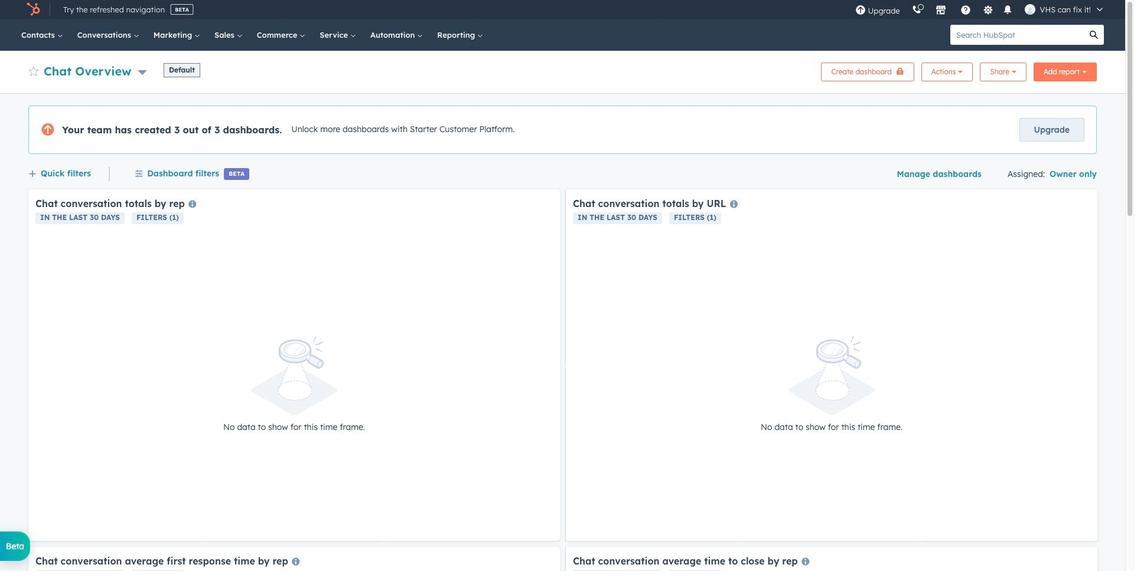 Task type: describe. For each thing, give the bounding box(es) containing it.
chat conversation totals by rep element
[[28, 190, 560, 542]]

chat conversation totals by url element
[[566, 190, 1098, 542]]

chat conversation average time to close by rep element
[[566, 548, 1098, 572]]

marketplaces image
[[936, 5, 946, 16]]



Task type: locate. For each thing, give the bounding box(es) containing it.
jer mill image
[[1025, 4, 1035, 15]]

chat conversation average first response time by rep element
[[28, 548, 560, 572]]

banner
[[28, 59, 1097, 82]]

Search HubSpot search field
[[951, 25, 1084, 45]]

menu
[[849, 0, 1111, 19]]



Task type: vqa. For each thing, say whether or not it's contained in the screenshot.
manage
no



